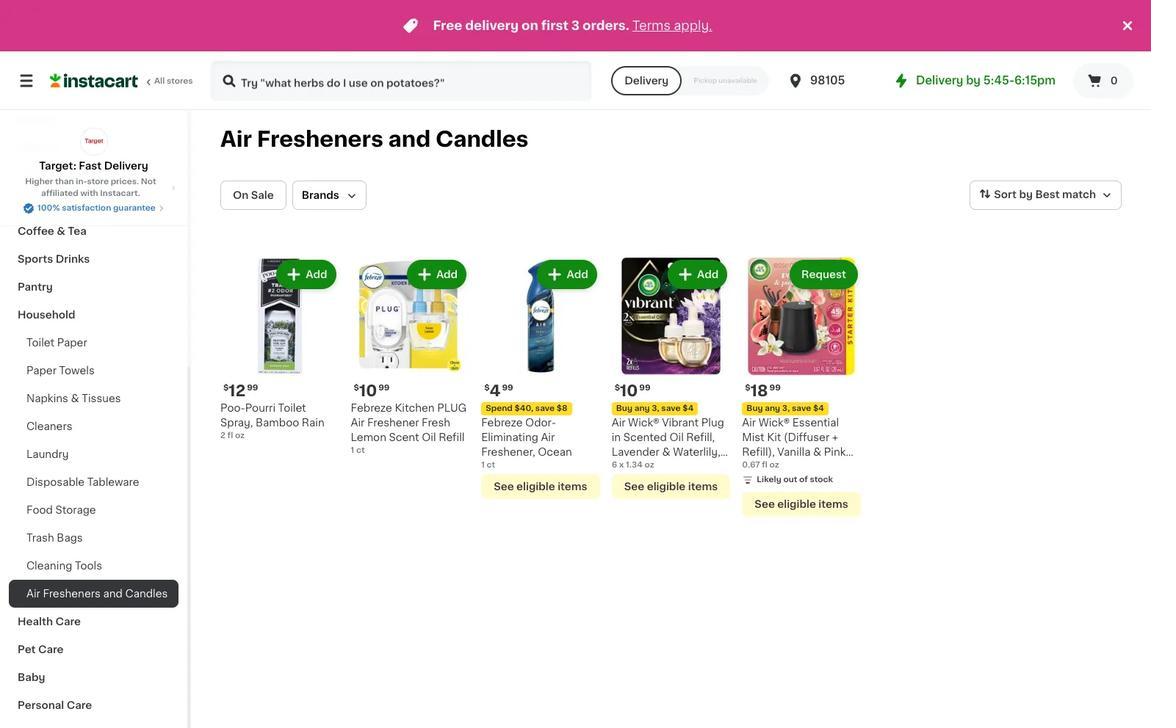 Task type: describe. For each thing, give the bounding box(es) containing it.
kit
[[767, 432, 781, 443]]

buy any 3, save $4 for 18
[[746, 404, 824, 412]]

4 $ from the left
[[354, 384, 359, 392]]

& for coffee
[[57, 226, 65, 237]]

delivery
[[465, 20, 519, 32]]

0.67
[[742, 461, 760, 469]]

instacart.
[[100, 190, 140, 198]]

first
[[541, 20, 568, 32]]

air inside febreze kitchen plug air freshener fresh lemon scent oil refill 1 ct
[[351, 418, 365, 428]]

service type group
[[611, 66, 769, 95]]

pet care
[[18, 645, 63, 655]]

cheese
[[18, 142, 58, 153]]

1 horizontal spatial and
[[388, 129, 431, 150]]

sports drinks link
[[9, 245, 178, 273]]

4
[[490, 383, 501, 399]]

soda & water
[[18, 198, 90, 209]]

disposable
[[26, 477, 85, 488]]

napkins & tissues link
[[9, 385, 178, 413]]

eligible for 10
[[647, 482, 686, 492]]

sort
[[994, 190, 1017, 200]]

product group containing 4
[[481, 257, 600, 499]]

air inside febreze odor- eliminating air freshener, ocean 1 ct
[[541, 432, 555, 443]]

delivery by 5:45-6:15pm link
[[893, 72, 1056, 90]]

delivery for delivery
[[624, 76, 669, 86]]

99 for air wick® vibrant plug in scented oil refill, lavender & waterlily, air freshener
[[639, 384, 651, 392]]

drinks
[[56, 254, 90, 264]]

product group containing 18
[[742, 257, 861, 517]]

wick® for 10
[[628, 418, 659, 428]]

2
[[220, 432, 225, 440]]

household link
[[9, 301, 178, 329]]

juice
[[18, 170, 47, 181]]

100%
[[38, 204, 60, 212]]

$8
[[557, 404, 568, 412]]

0 horizontal spatial air fresheners and candles
[[26, 589, 168, 599]]

apply.
[[674, 20, 712, 32]]

refill,
[[686, 432, 715, 443]]

target: fast delivery logo image
[[80, 128, 108, 156]]

lemon
[[351, 432, 386, 443]]

poo-pourri toilet spray, bamboo rain 2 fl oz
[[220, 403, 325, 440]]

12
[[229, 383, 246, 399]]

x
[[619, 461, 624, 469]]

1 add button from the left
[[278, 261, 335, 288]]

scent
[[389, 432, 419, 443]]

see eligible items for 18
[[755, 499, 848, 509]]

personal care link
[[9, 692, 178, 720]]

$ 10 99 for febreze kitchen plug air freshener fresh lemon scent oil refill
[[354, 383, 390, 399]]

not
[[141, 178, 156, 186]]

4 add from the left
[[697, 270, 719, 280]]

10 for buy any 3, save $4
[[620, 383, 638, 399]]

$ for air wick® essential mist kit (diffuser + refill), vanilla & pink papaya, air freshener
[[745, 384, 750, 392]]

3
[[571, 20, 580, 32]]

paper towels
[[26, 366, 95, 376]]

10 for febreze kitchen plug air freshener fresh lemon scent oil refill
[[359, 383, 377, 399]]

cleaners
[[26, 422, 72, 432]]

0 button
[[1073, 63, 1133, 98]]

affiliated
[[41, 190, 78, 198]]

0 vertical spatial fresheners
[[257, 129, 383, 150]]

oil inside 'air wick® vibrant plug in scented oil refill, lavender & waterlily, air freshener'
[[669, 432, 684, 443]]

see eligible items button for 10
[[612, 474, 730, 499]]

request button
[[791, 261, 856, 288]]

in
[[612, 432, 621, 443]]

& inside 'air wick® vibrant plug in scented oil refill, lavender & waterlily, air freshener'
[[662, 447, 670, 457]]

scented
[[623, 432, 667, 443]]

buy for 18
[[746, 404, 763, 412]]

bakery link
[[9, 106, 178, 134]]

air up mist
[[742, 418, 756, 428]]

terms
[[632, 20, 671, 32]]

febreze kitchen plug air freshener fresh lemon scent oil refill 1 ct
[[351, 403, 467, 454]]

laundry link
[[9, 441, 178, 469]]

free
[[433, 20, 462, 32]]

on
[[233, 190, 249, 201]]

limited time offer region
[[0, 0, 1119, 51]]

oz inside poo-pourri toilet spray, bamboo rain 2 fl oz
[[235, 432, 245, 440]]

higher
[[25, 178, 53, 186]]

delivery for delivery by 5:45-6:15pm
[[916, 75, 963, 86]]

0 vertical spatial candles
[[436, 129, 528, 150]]

napkins & tissues
[[26, 394, 121, 404]]

1 inside febreze odor- eliminating air freshener, ocean 1 ct
[[481, 461, 485, 469]]

ct inside febreze kitchen plug air freshener fresh lemon scent oil refill 1 ct
[[356, 446, 365, 454]]

air left 1.34
[[612, 462, 625, 472]]

0 horizontal spatial candles
[[125, 589, 168, 599]]

98105 button
[[787, 60, 875, 101]]

Best match Sort by field
[[970, 181, 1122, 210]]

personal
[[18, 701, 64, 711]]

eligible for 4
[[516, 482, 555, 492]]

fast
[[79, 161, 102, 171]]

air up on
[[220, 129, 252, 150]]

delivery by 5:45-6:15pm
[[916, 75, 1056, 86]]

99 for febreze odor- eliminating air freshener, ocean
[[502, 384, 513, 392]]

laundry
[[26, 450, 69, 460]]

coffee & tea link
[[9, 217, 178, 245]]

higher than in-store prices. not affiliated with instacart.
[[25, 178, 156, 198]]

see eligible items button for 4
[[481, 474, 600, 499]]

likely out of stock
[[757, 476, 833, 484]]

on
[[522, 20, 538, 32]]

baby link
[[9, 664, 178, 692]]

air wick® essential mist kit (diffuser + refill), vanilla & pink papaya, air freshener
[[742, 418, 854, 472]]

care for health care
[[55, 617, 81, 627]]

prices.
[[111, 178, 139, 186]]

than
[[55, 178, 74, 186]]

save for 18
[[792, 404, 811, 412]]

tools
[[75, 561, 102, 571]]

$ for febreze odor- eliminating air freshener, ocean
[[484, 384, 490, 392]]

6:15pm
[[1014, 75, 1056, 86]]

air up 'health' in the bottom left of the page
[[26, 589, 40, 599]]

higher than in-store prices. not affiliated with instacart. link
[[12, 176, 176, 200]]

free delivery on first 3 orders. terms apply.
[[433, 20, 712, 32]]

best match
[[1035, 190, 1096, 200]]

on sale
[[233, 190, 274, 201]]

any for 10
[[634, 404, 650, 412]]

freshener,
[[481, 447, 535, 457]]

all
[[154, 77, 165, 85]]

by for sort
[[1019, 190, 1033, 200]]

see for 4
[[494, 482, 514, 492]]

& inside air wick® essential mist kit (diffuser + refill), vanilla & pink papaya, air freshener
[[813, 447, 821, 457]]

papaya,
[[742, 462, 783, 472]]

odor-
[[525, 418, 556, 428]]

+
[[832, 432, 838, 443]]

0 horizontal spatial delivery
[[104, 161, 148, 171]]

target: fast delivery link
[[39, 128, 148, 173]]

bakery
[[18, 115, 55, 125]]

see for 18
[[755, 499, 775, 509]]

stores
[[167, 77, 193, 85]]

see for 10
[[624, 482, 644, 492]]

pet care link
[[9, 636, 178, 664]]

household
[[18, 310, 75, 320]]

pourri
[[245, 403, 275, 413]]

buy any 3, save $4 for 10
[[616, 404, 694, 412]]

air wick® vibrant plug in scented oil refill, lavender & waterlily, air freshener
[[612, 418, 724, 472]]

1 add from the left
[[306, 270, 327, 280]]

pet
[[18, 645, 36, 655]]

oil inside febreze kitchen plug air freshener fresh lemon scent oil refill 1 ct
[[422, 432, 436, 443]]

ct inside febreze odor- eliminating air freshener, ocean 1 ct
[[487, 461, 495, 469]]

target:
[[39, 161, 76, 171]]

food
[[26, 505, 53, 516]]

1 vertical spatial and
[[103, 589, 123, 599]]

save for 10
[[661, 404, 681, 412]]

baby
[[18, 673, 45, 683]]

out
[[783, 476, 797, 484]]



Task type: locate. For each thing, give the bounding box(es) containing it.
4 add button from the left
[[669, 261, 726, 288]]

paper up napkins
[[26, 366, 57, 376]]

see eligible items button down 'air wick® vibrant plug in scented oil refill, lavender & waterlily, air freshener'
[[612, 474, 730, 499]]

1 10 from the left
[[359, 383, 377, 399]]

health
[[18, 617, 53, 627]]

2 $4 from the left
[[683, 404, 694, 412]]

& for napkins
[[71, 394, 79, 404]]

stock
[[810, 476, 833, 484]]

3 $ from the left
[[745, 384, 750, 392]]

0 vertical spatial febreze
[[351, 403, 392, 413]]

100% satisfaction guarantee
[[38, 204, 156, 212]]

febreze down spend
[[481, 418, 523, 428]]

wick® up scented
[[628, 418, 659, 428]]

1 horizontal spatial toilet
[[278, 403, 306, 413]]

1 $4 from the left
[[813, 404, 824, 412]]

$ up mist
[[745, 384, 750, 392]]

spend $40, save $8
[[486, 404, 568, 412]]

air fresheners and candles down the search field
[[220, 129, 528, 150]]

0 horizontal spatial buy
[[616, 404, 632, 412]]

see down freshener,
[[494, 482, 514, 492]]

oil down vibrant
[[669, 432, 684, 443]]

instacart logo image
[[50, 72, 138, 90]]

oz up likely
[[769, 461, 779, 469]]

kitchen
[[395, 403, 435, 413]]

fl right "2" at the left bottom
[[227, 432, 233, 440]]

2 $ from the left
[[484, 384, 490, 392]]

toilet up bamboo at the bottom left of page
[[278, 403, 306, 413]]

sort by
[[994, 190, 1033, 200]]

& left "tea"
[[57, 226, 65, 237]]

juice link
[[9, 162, 178, 190]]

$ up lemon
[[354, 384, 359, 392]]

pantry
[[18, 282, 53, 292]]

$ up in on the bottom right of the page
[[615, 384, 620, 392]]

0 horizontal spatial items
[[558, 482, 587, 492]]

$ 10 99
[[354, 383, 390, 399], [615, 383, 651, 399]]

4 product group from the left
[[612, 257, 730, 499]]

air up in on the bottom right of the page
[[612, 418, 625, 428]]

by for delivery
[[966, 75, 981, 86]]

1 3, from the left
[[782, 404, 790, 412]]

refill),
[[742, 447, 775, 457]]

2 10 from the left
[[620, 383, 638, 399]]

buy down 18
[[746, 404, 763, 412]]

$ 12 99
[[223, 383, 258, 399]]

1 vertical spatial toilet
[[278, 403, 306, 413]]

& left pink
[[813, 447, 821, 457]]

items down stock
[[818, 499, 848, 509]]

see eligible items button down ocean
[[481, 474, 600, 499]]

febreze inside febreze kitchen plug air freshener fresh lemon scent oil refill 1 ct
[[351, 403, 392, 413]]

0 horizontal spatial see eligible items button
[[481, 474, 600, 499]]

and down cleaning tools 'link'
[[103, 589, 123, 599]]

freshener inside air wick® essential mist kit (diffuser + refill), vanilla & pink papaya, air freshener
[[802, 462, 854, 472]]

with
[[80, 190, 98, 198]]

1 horizontal spatial buy any 3, save $4
[[746, 404, 824, 412]]

fl right 0.67
[[762, 461, 767, 469]]

disposable tableware link
[[9, 469, 178, 497]]

eliminating
[[481, 432, 538, 443]]

tissues
[[82, 394, 121, 404]]

0 horizontal spatial see eligible items
[[494, 482, 587, 492]]

1 inside febreze kitchen plug air freshener fresh lemon scent oil refill 1 ct
[[351, 446, 354, 454]]

2 buy any 3, save $4 from the left
[[616, 404, 694, 412]]

1 horizontal spatial 1
[[481, 461, 485, 469]]

1 horizontal spatial eligible
[[647, 482, 686, 492]]

freshener inside febreze kitchen plug air freshener fresh lemon scent oil refill 1 ct
[[367, 418, 419, 428]]

1 $ from the left
[[223, 384, 229, 392]]

2 3, from the left
[[652, 404, 659, 412]]

1 any from the left
[[765, 404, 780, 412]]

delivery
[[916, 75, 963, 86], [624, 76, 669, 86], [104, 161, 148, 171]]

eligible down '6 x 1.34 oz'
[[647, 482, 686, 492]]

febreze up lemon
[[351, 403, 392, 413]]

10 up in on the bottom right of the page
[[620, 383, 638, 399]]

items down ocean
[[558, 482, 587, 492]]

toilet paper
[[26, 338, 87, 348]]

3 add from the left
[[567, 270, 588, 280]]

towels
[[59, 366, 95, 376]]

99 inside $ 18 99
[[770, 384, 781, 392]]

1 horizontal spatial any
[[765, 404, 780, 412]]

toilet
[[26, 338, 54, 348], [278, 403, 306, 413]]

see eligible items button for 18
[[742, 492, 861, 517]]

add
[[306, 270, 327, 280], [436, 270, 458, 280], [567, 270, 588, 280], [697, 270, 719, 280]]

4 99 from the left
[[378, 384, 390, 392]]

100% satisfaction guarantee button
[[23, 200, 164, 214]]

coffee & tea
[[18, 226, 87, 237]]

99 inside $ 12 99
[[247, 384, 258, 392]]

product group
[[220, 257, 339, 442], [351, 257, 469, 457], [481, 257, 600, 499], [612, 257, 730, 499], [742, 257, 861, 517]]

toilet down household
[[26, 338, 54, 348]]

1 horizontal spatial paper
[[57, 338, 87, 348]]

see eligible items down of
[[755, 499, 848, 509]]

1 horizontal spatial air fresheners and candles
[[220, 129, 528, 150]]

1 vertical spatial ct
[[487, 461, 495, 469]]

0 vertical spatial fl
[[227, 432, 233, 440]]

1 horizontal spatial oil
[[669, 432, 684, 443]]

$ 10 99 up scented
[[615, 383, 651, 399]]

and down the search field
[[388, 129, 431, 150]]

2 99 from the left
[[502, 384, 513, 392]]

see down likely
[[755, 499, 775, 509]]

5 product group from the left
[[742, 257, 861, 517]]

0 horizontal spatial $ 10 99
[[354, 383, 390, 399]]

1 horizontal spatial by
[[1019, 190, 1033, 200]]

2 horizontal spatial freshener
[[802, 462, 854, 472]]

0 horizontal spatial $4
[[683, 404, 694, 412]]

0 horizontal spatial 10
[[359, 383, 377, 399]]

delivery left 5:45-
[[916, 75, 963, 86]]

2 horizontal spatial items
[[818, 499, 848, 509]]

on sale button
[[220, 181, 286, 210]]

$ inside $ 18 99
[[745, 384, 750, 392]]

0 vertical spatial by
[[966, 75, 981, 86]]

wick® up kit
[[759, 418, 790, 428]]

see eligible items down 'air wick® vibrant plug in scented oil refill, lavender & waterlily, air freshener'
[[624, 482, 718, 492]]

98105
[[810, 75, 845, 86]]

& for soda
[[47, 198, 56, 209]]

oz
[[235, 432, 245, 440], [769, 461, 779, 469], [645, 461, 654, 469]]

1 vertical spatial fl
[[762, 461, 767, 469]]

fresh
[[422, 418, 450, 428]]

likely
[[757, 476, 781, 484]]

freshener up stock
[[802, 462, 854, 472]]

10
[[359, 383, 377, 399], [620, 383, 638, 399]]

2 horizontal spatial see
[[755, 499, 775, 509]]

0 horizontal spatial toilet
[[26, 338, 54, 348]]

Search field
[[212, 62, 591, 100]]

0 vertical spatial toilet
[[26, 338, 54, 348]]

cheese link
[[9, 134, 178, 162]]

& down affiliated
[[47, 198, 56, 209]]

2 horizontal spatial delivery
[[916, 75, 963, 86]]

napkins
[[26, 394, 68, 404]]

$ inside $ 12 99
[[223, 384, 229, 392]]

all stores link
[[50, 60, 194, 101]]

2 save from the left
[[792, 404, 811, 412]]

0 vertical spatial care
[[55, 617, 81, 627]]

fresheners down cleaning tools
[[43, 589, 101, 599]]

0 horizontal spatial freshener
[[367, 418, 419, 428]]

3, up scented
[[652, 404, 659, 412]]

$
[[223, 384, 229, 392], [484, 384, 490, 392], [745, 384, 750, 392], [354, 384, 359, 392], [615, 384, 620, 392]]

in-
[[76, 178, 87, 186]]

1 oil from the left
[[422, 432, 436, 443]]

99 up febreze kitchen plug air freshener fresh lemon scent oil refill 1 ct
[[378, 384, 390, 392]]

air up lemon
[[351, 418, 365, 428]]

6
[[612, 461, 617, 469]]

1 save from the left
[[535, 404, 555, 412]]

toilet paper link
[[9, 329, 178, 357]]

product group containing 12
[[220, 257, 339, 442]]

1 horizontal spatial 3,
[[782, 404, 790, 412]]

oil down fresh
[[422, 432, 436, 443]]

0 horizontal spatial 3,
[[652, 404, 659, 412]]

buy any 3, save $4 down $ 18 99
[[746, 404, 824, 412]]

paper up towels
[[57, 338, 87, 348]]

$ 18 99
[[745, 383, 781, 399]]

10 up lemon
[[359, 383, 377, 399]]

1 horizontal spatial delivery
[[624, 76, 669, 86]]

0 vertical spatial paper
[[57, 338, 87, 348]]

delivery button
[[611, 66, 682, 95]]

buy up in on the bottom right of the page
[[616, 404, 632, 412]]

any for 18
[[765, 404, 780, 412]]

by inside field
[[1019, 190, 1033, 200]]

1 horizontal spatial febreze
[[481, 418, 523, 428]]

3 add button from the left
[[539, 261, 595, 288]]

fresheners up brands
[[257, 129, 383, 150]]

0
[[1110, 76, 1118, 86]]

fresheners
[[257, 129, 383, 150], [43, 589, 101, 599]]

care right pet
[[38, 645, 63, 655]]

freshener down lavender
[[628, 462, 680, 472]]

2 vertical spatial care
[[67, 701, 92, 711]]

buy for 10
[[616, 404, 632, 412]]

3, for 10
[[652, 404, 659, 412]]

1 buy from the left
[[746, 404, 763, 412]]

1 99 from the left
[[247, 384, 258, 392]]

5 $ from the left
[[615, 384, 620, 392]]

soda & water link
[[9, 190, 178, 217]]

eligible for 18
[[777, 499, 816, 509]]

0 horizontal spatial paper
[[26, 366, 57, 376]]

sale
[[251, 190, 274, 201]]

& down scented
[[662, 447, 670, 457]]

1 vertical spatial paper
[[26, 366, 57, 376]]

buy
[[746, 404, 763, 412], [616, 404, 632, 412]]

2 horizontal spatial eligible
[[777, 499, 816, 509]]

ct down freshener,
[[487, 461, 495, 469]]

$ up spend
[[484, 384, 490, 392]]

toilet inside toilet paper link
[[26, 338, 54, 348]]

0 horizontal spatial buy any 3, save $4
[[616, 404, 694, 412]]

items down "waterlily,"
[[688, 482, 718, 492]]

1 horizontal spatial freshener
[[628, 462, 680, 472]]

$ 10 99 up lemon
[[354, 383, 390, 399]]

0 horizontal spatial see
[[494, 482, 514, 492]]

1 down lemon
[[351, 446, 354, 454]]

febreze for spend $40, save $8
[[481, 418, 523, 428]]

1 horizontal spatial $ 10 99
[[615, 383, 651, 399]]

see eligible items button down of
[[742, 492, 861, 517]]

paper towels link
[[9, 357, 178, 385]]

tea
[[68, 226, 87, 237]]

1 horizontal spatial $4
[[813, 404, 824, 412]]

febreze inside febreze odor- eliminating air freshener, ocean 1 ct
[[481, 418, 523, 428]]

3 99 from the left
[[770, 384, 781, 392]]

1 vertical spatial candles
[[125, 589, 168, 599]]

request
[[801, 270, 846, 280]]

3 product group from the left
[[481, 257, 600, 499]]

see down 1.34
[[624, 482, 644, 492]]

99
[[247, 384, 258, 392], [502, 384, 513, 392], [770, 384, 781, 392], [378, 384, 390, 392], [639, 384, 651, 392]]

of
[[799, 476, 808, 484]]

freshener inside 'air wick® vibrant plug in scented oil refill, lavender & waterlily, air freshener'
[[628, 462, 680, 472]]

99 inside $ 4 99
[[502, 384, 513, 392]]

& left tissues
[[71, 394, 79, 404]]

$4 up essential
[[813, 404, 824, 412]]

1 vertical spatial fresheners
[[43, 589, 101, 599]]

see eligible items for 10
[[624, 482, 718, 492]]

1 vertical spatial febreze
[[481, 418, 523, 428]]

cleaning
[[26, 561, 72, 571]]

1 wick® from the left
[[759, 418, 790, 428]]

1 horizontal spatial buy
[[746, 404, 763, 412]]

items for 18
[[818, 499, 848, 509]]

air fresheners and candles link
[[9, 580, 178, 608]]

1 vertical spatial by
[[1019, 190, 1033, 200]]

storage
[[55, 505, 96, 516]]

0 horizontal spatial oz
[[235, 432, 245, 440]]

best
[[1035, 190, 1060, 200]]

pantry link
[[9, 273, 178, 301]]

brands
[[302, 190, 339, 201]]

0 horizontal spatial febreze
[[351, 403, 392, 413]]

all stores
[[154, 77, 193, 85]]

2 oil from the left
[[669, 432, 684, 443]]

1 product group from the left
[[220, 257, 339, 442]]

$ 10 99 for buy any 3, save $4
[[615, 383, 651, 399]]

2 product group from the left
[[351, 257, 469, 457]]

$ for air wick® vibrant plug in scented oil refill, lavender & waterlily, air freshener
[[615, 384, 620, 392]]

by left 5:45-
[[966, 75, 981, 86]]

delivery inside button
[[624, 76, 669, 86]]

2 add from the left
[[436, 270, 458, 280]]

0 horizontal spatial save
[[535, 404, 555, 412]]

0 horizontal spatial wick®
[[628, 418, 659, 428]]

1 buy any 3, save $4 from the left
[[746, 404, 824, 412]]

None search field
[[210, 60, 592, 101]]

0 horizontal spatial fl
[[227, 432, 233, 440]]

1 down freshener,
[[481, 461, 485, 469]]

items for 4
[[558, 482, 587, 492]]

care for pet care
[[38, 645, 63, 655]]

99 for air wick® essential mist kit (diffuser + refill), vanilla & pink papaya, air freshener
[[770, 384, 781, 392]]

sports drinks
[[18, 254, 90, 264]]

see eligible items for 4
[[494, 482, 587, 492]]

air fresheners and candles down cleaning tools 'link'
[[26, 589, 168, 599]]

$4 for 18
[[813, 404, 824, 412]]

99 up scented
[[639, 384, 651, 392]]

$ up poo-
[[223, 384, 229, 392]]

save up vibrant
[[661, 404, 681, 412]]

1 $ 10 99 from the left
[[354, 383, 390, 399]]

2 buy from the left
[[616, 404, 632, 412]]

1 vertical spatial care
[[38, 645, 63, 655]]

save up odor-
[[535, 404, 555, 412]]

oz right 1.34
[[645, 461, 654, 469]]

&
[[47, 198, 56, 209], [57, 226, 65, 237], [71, 394, 79, 404], [813, 447, 821, 457], [662, 447, 670, 457]]

freshener up scent
[[367, 418, 419, 428]]

buy any 3, save $4 up vibrant
[[616, 404, 694, 412]]

delivery up prices. at the left top of page
[[104, 161, 148, 171]]

ct down lemon
[[356, 446, 365, 454]]

refill
[[439, 432, 465, 443]]

2 horizontal spatial save
[[792, 404, 811, 412]]

1 vertical spatial 1
[[481, 461, 485, 469]]

99 right 18
[[770, 384, 781, 392]]

99 right 12
[[247, 384, 258, 392]]

coffee
[[18, 226, 54, 237]]

0 horizontal spatial and
[[103, 589, 123, 599]]

see eligible items down ocean
[[494, 482, 587, 492]]

$40,
[[515, 404, 533, 412]]

air up ocean
[[541, 432, 555, 443]]

0 vertical spatial ct
[[356, 446, 365, 454]]

bamboo
[[256, 418, 299, 428]]

fl inside poo-pourri toilet spray, bamboo rain 2 fl oz
[[227, 432, 233, 440]]

plug
[[437, 403, 467, 413]]

0 vertical spatial 1
[[351, 446, 354, 454]]

1 horizontal spatial save
[[661, 404, 681, 412]]

3, up (diffuser
[[782, 404, 790, 412]]

1 horizontal spatial fresheners
[[257, 129, 383, 150]]

2 horizontal spatial see eligible items
[[755, 499, 848, 509]]

wick® inside air wick® essential mist kit (diffuser + refill), vanilla & pink papaya, air freshener
[[759, 418, 790, 428]]

5 99 from the left
[[639, 384, 651, 392]]

items
[[558, 482, 587, 492], [688, 482, 718, 492], [818, 499, 848, 509]]

0 horizontal spatial oil
[[422, 432, 436, 443]]

0 vertical spatial and
[[388, 129, 431, 150]]

eligible down likely out of stock
[[777, 499, 816, 509]]

eligible down ocean
[[516, 482, 555, 492]]

1 horizontal spatial candles
[[436, 129, 528, 150]]

0 horizontal spatial 1
[[351, 446, 354, 454]]

save up essential
[[792, 404, 811, 412]]

air up likely out of stock
[[786, 462, 800, 472]]

freshener
[[367, 418, 419, 428], [802, 462, 854, 472], [628, 462, 680, 472]]

1 horizontal spatial fl
[[762, 461, 767, 469]]

2 $ 10 99 from the left
[[615, 383, 651, 399]]

1 horizontal spatial see eligible items button
[[612, 474, 730, 499]]

0 horizontal spatial ct
[[356, 446, 365, 454]]

eligible
[[516, 482, 555, 492], [647, 482, 686, 492], [777, 499, 816, 509]]

$4 up vibrant
[[683, 404, 694, 412]]

1 horizontal spatial wick®
[[759, 418, 790, 428]]

$ inside $ 4 99
[[484, 384, 490, 392]]

3, for 18
[[782, 404, 790, 412]]

1 horizontal spatial oz
[[645, 461, 654, 469]]

3 save from the left
[[661, 404, 681, 412]]

0 horizontal spatial by
[[966, 75, 981, 86]]

1 horizontal spatial 10
[[620, 383, 638, 399]]

by
[[966, 75, 981, 86], [1019, 190, 1033, 200]]

5:45-
[[983, 75, 1014, 86]]

1 horizontal spatial see eligible items
[[624, 482, 718, 492]]

spray,
[[220, 418, 253, 428]]

terms apply. link
[[632, 20, 712, 32]]

febreze
[[351, 403, 392, 413], [481, 418, 523, 428]]

add button
[[278, 261, 335, 288], [408, 261, 465, 288], [539, 261, 595, 288], [669, 261, 726, 288]]

delivery down terms
[[624, 76, 669, 86]]

by right the sort
[[1019, 190, 1033, 200]]

trash
[[26, 533, 54, 544]]

wick® inside 'air wick® vibrant plug in scented oil refill, lavender & waterlily, air freshener'
[[628, 418, 659, 428]]

2 wick® from the left
[[628, 418, 659, 428]]

0 horizontal spatial any
[[634, 404, 650, 412]]

2 add button from the left
[[408, 261, 465, 288]]

2 any from the left
[[634, 404, 650, 412]]

cleaners link
[[9, 413, 178, 441]]

wick® for 18
[[759, 418, 790, 428]]

disposable tableware
[[26, 477, 139, 488]]

items for 10
[[688, 482, 718, 492]]

99 right 4 at left
[[502, 384, 513, 392]]

0 horizontal spatial eligible
[[516, 482, 555, 492]]

1 horizontal spatial ct
[[487, 461, 495, 469]]

$4 for 10
[[683, 404, 694, 412]]

toilet inside poo-pourri toilet spray, bamboo rain 2 fl oz
[[278, 403, 306, 413]]

2 horizontal spatial oz
[[769, 461, 779, 469]]

any up scented
[[634, 404, 650, 412]]

oz down "spray,"
[[235, 432, 245, 440]]

care down the baby link at bottom left
[[67, 701, 92, 711]]

food storage link
[[9, 497, 178, 524]]

1 horizontal spatial see
[[624, 482, 644, 492]]

mist
[[742, 432, 764, 443]]

care for personal care
[[67, 701, 92, 711]]

0 vertical spatial air fresheners and candles
[[220, 129, 528, 150]]

1 horizontal spatial items
[[688, 482, 718, 492]]

1 vertical spatial air fresheners and candles
[[26, 589, 168, 599]]

any down $ 18 99
[[765, 404, 780, 412]]

febreze for 10
[[351, 403, 392, 413]]

care right 'health' in the bottom left of the page
[[55, 617, 81, 627]]

2 horizontal spatial see eligible items button
[[742, 492, 861, 517]]

buy any 3, save $4
[[746, 404, 824, 412], [616, 404, 694, 412]]

0 horizontal spatial fresheners
[[43, 589, 101, 599]]

poo-
[[220, 403, 245, 413]]



Task type: vqa. For each thing, say whether or not it's contained in the screenshot.
Count
no



